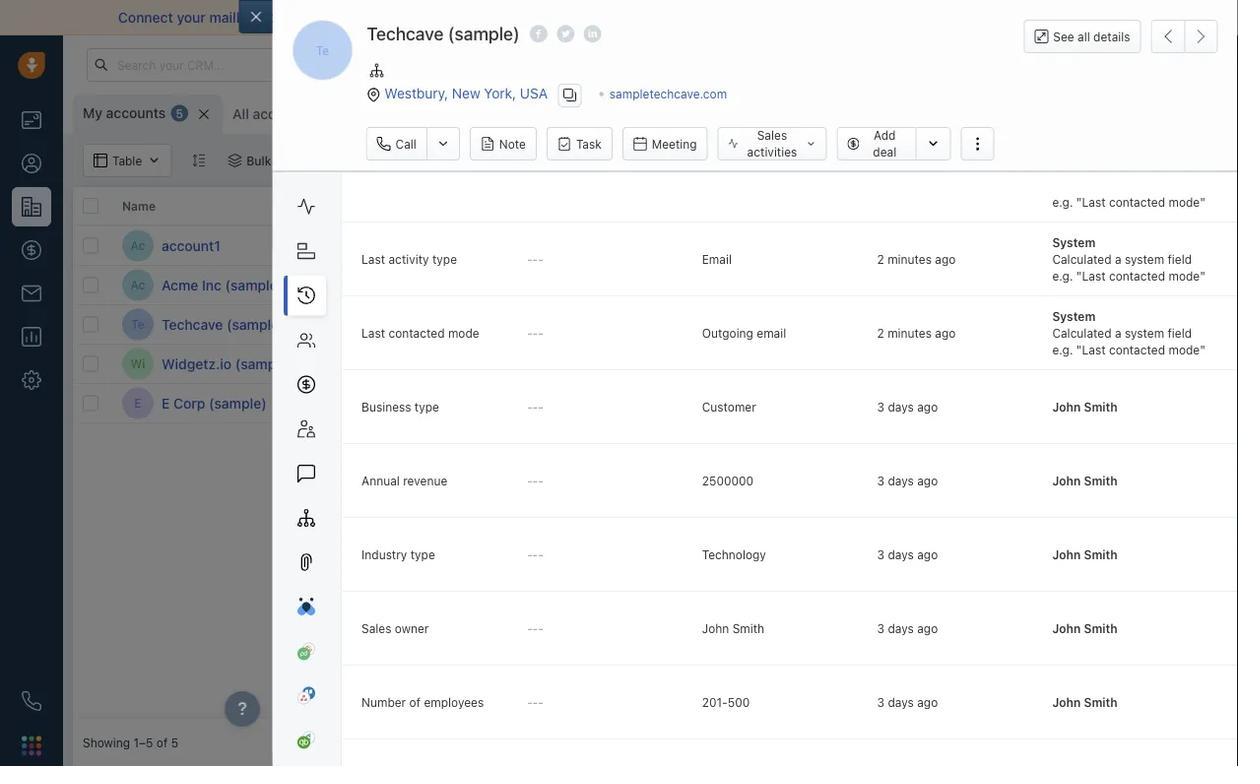 Task type: locate. For each thing, give the bounding box(es) containing it.
te up "wi"
[[131, 318, 145, 332]]

2 vertical spatial mode"
[[1169, 343, 1206, 356]]

e.g. for outgoing email
[[1053, 343, 1073, 356]]

2 vertical spatial e.g.
[[1053, 343, 1073, 356]]

ago for customer
[[917, 400, 938, 413]]

number
[[361, 695, 406, 709]]

3 3 days ago from the top
[[877, 547, 938, 561]]

0 horizontal spatial te
[[131, 318, 145, 332]]

(sample) down techcave (sample) link
[[235, 356, 293, 372]]

5 down search your crm... text field
[[176, 106, 183, 120]]

2 minutes ago for email
[[877, 252, 956, 266]]

system down calculated a system field e.g. "last contacted mode"
[[1053, 235, 1096, 249]]

te down improve at top left
[[316, 43, 330, 57]]

e left the corp
[[162, 395, 170, 412]]

techcave (sample) down acme inc (sample) link
[[162, 316, 284, 333]]

2 vertical spatial 2
[[1096, 357, 1103, 371]]

row group containing account1
[[73, 227, 369, 424]]

-
[[378, 239, 384, 253], [384, 239, 390, 253], [527, 252, 532, 266], [532, 252, 538, 266], [538, 252, 543, 266], [527, 326, 532, 339], [532, 326, 538, 339], [538, 326, 543, 339], [527, 400, 532, 413], [532, 400, 538, 413], [538, 400, 543, 413], [527, 474, 532, 487], [532, 474, 538, 487], [538, 474, 543, 487], [527, 547, 532, 561], [532, 547, 538, 561], [538, 547, 543, 561], [527, 621, 532, 635], [532, 621, 538, 635], [538, 621, 543, 635], [527, 695, 532, 709], [532, 695, 538, 709], [538, 695, 543, 709]]

employees
[[424, 695, 484, 709]]

ac
[[131, 239, 145, 253], [131, 278, 145, 292]]

see all details button
[[1024, 20, 1142, 53]]

6 --- from the top
[[527, 621, 543, 635]]

2
[[877, 252, 884, 266], [877, 326, 884, 339], [1096, 357, 1103, 371]]

0 vertical spatial last
[[361, 252, 385, 266]]

a for email
[[1115, 252, 1122, 266]]

techcave
[[367, 23, 444, 44], [162, 316, 223, 333]]

0 horizontal spatial sales
[[361, 621, 391, 635]]

sampletechcave.com up widgetz.io link
[[526, 318, 644, 332]]

a up tags
[[1115, 178, 1122, 192]]

add for j "icon" inside the press space to select this row. row
[[1174, 357, 1195, 371]]

4 --- from the top
[[527, 474, 543, 487]]

ac for account1
[[131, 239, 145, 253]]

contacted inside calculated a system field e.g. "last contacted mode"
[[1109, 195, 1166, 209]]

annual revenue
[[361, 474, 447, 487]]

1 ac from the top
[[131, 239, 145, 253]]

0 vertical spatial ac
[[131, 239, 145, 253]]

type right industry
[[410, 547, 435, 561]]

0 horizontal spatial email
[[593, 9, 628, 26]]

territory
[[356, 106, 409, 122]]

$ for $ 3,200
[[674, 315, 684, 334]]

corp
[[173, 395, 205, 412]]

0 vertical spatial a
[[1115, 178, 1122, 192]]

what's new image
[[1096, 59, 1110, 73]]

in
[[1083, 357, 1093, 371]]

1 vertical spatial techcave (sample)
[[162, 316, 284, 333]]

linkedin circled image
[[584, 23, 602, 44]]

techcave up widgetz.io
[[162, 316, 223, 333]]

1 horizontal spatial accounts
[[253, 106, 313, 122]]

accounts down westbury, new york, usa
[[413, 106, 473, 122]]

system for email
[[1053, 235, 1096, 249]]

sales left owner
[[361, 621, 391, 635]]

2 system from the top
[[1125, 252, 1165, 266]]

techcave (sample)
[[367, 23, 520, 44], [162, 316, 284, 333]]

my
[[83, 105, 102, 121], [332, 106, 352, 122]]

account1
[[162, 238, 221, 254]]

system for outgoing email
[[1053, 309, 1096, 323]]

2 minutes from the top
[[888, 326, 932, 339]]

e corp (sample) link
[[162, 394, 267, 413]]

3 inside button
[[513, 107, 520, 121]]

0 vertical spatial minutes
[[888, 252, 932, 266]]

2 2 minutes ago from the top
[[877, 326, 956, 339]]

last
[[361, 252, 385, 266], [361, 326, 385, 339]]

0 horizontal spatial container_wx8msf4aqz5i3rn1 image
[[342, 154, 356, 168]]

2 $ from the top
[[674, 354, 684, 373]]

system calculated a system field e.g. "last contacted mode" up due in 2 days at top right
[[1053, 309, 1206, 356]]

1 vertical spatial ac
[[131, 278, 145, 292]]

7 --- from the top
[[527, 695, 543, 709]]

0 vertical spatial calculated
[[1053, 178, 1112, 192]]

0 vertical spatial sales
[[758, 128, 788, 142]]

0 vertical spatial e.g.
[[1053, 195, 1073, 209]]

1 vertical spatial of
[[409, 695, 420, 709]]

2 vertical spatial "last
[[1077, 343, 1106, 356]]

1 last from the top
[[361, 252, 385, 266]]

1 horizontal spatial e
[[162, 395, 170, 412]]

all for all accounts
[[233, 106, 249, 122]]

4 3 days ago from the top
[[877, 621, 938, 635]]

usa
[[520, 85, 548, 102]]

2 system from the top
[[1053, 309, 1096, 323]]

mailbox
[[210, 9, 260, 26]]

1 vertical spatial a
[[1115, 252, 1122, 266]]

1 vertical spatial last
[[361, 326, 385, 339]]

2 calculated from the top
[[1053, 252, 1112, 266]]

j image down s image on the top of page
[[379, 348, 411, 380]]

j image
[[379, 348, 411, 380], [379, 388, 411, 419]]

container_wx8msf4aqz5i3rn1 image
[[228, 154, 242, 168]]

grid
[[73, 187, 1239, 720]]

a down tags
[[1115, 252, 1122, 266]]

3 mode" from the top
[[1169, 343, 1206, 356]]

press space to select this row. row
[[73, 227, 369, 266], [369, 227, 1239, 266], [73, 266, 369, 306], [369, 266, 1239, 306], [73, 306, 369, 345], [369, 306, 1239, 345], [73, 345, 369, 384], [369, 345, 1239, 384], [73, 384, 369, 424], [369, 384, 1239, 424]]

2 for email
[[877, 252, 884, 266]]

1 field from the top
[[1168, 178, 1192, 192]]

all up container_wx8msf4aqz5i3rn1 icon
[[233, 106, 249, 122]]

container_wx8msf4aqz5i3rn1 image inside 1 filter applied button
[[342, 154, 356, 168]]

a inside calculated a system field e.g. "last contacted mode"
[[1115, 178, 1122, 192]]

0 vertical spatial techcave
[[367, 23, 444, 44]]

days
[[1107, 357, 1133, 371], [888, 400, 914, 413], [888, 474, 914, 487], [888, 547, 914, 561], [888, 621, 914, 635], [888, 695, 914, 709]]

3 a from the top
[[1115, 326, 1122, 339]]

e.g.
[[1053, 195, 1073, 209], [1053, 269, 1073, 282], [1053, 343, 1073, 356]]

1 vertical spatial $
[[674, 354, 684, 373]]

sales for sales owner
[[361, 621, 391, 635]]

click for first j "icon" from the bottom of the row group containing $ 3,200
[[1129, 397, 1156, 410]]

bulk actions
[[247, 154, 316, 168]]

techcave (sample) up westbury, new york, usa
[[367, 23, 520, 44]]

last down 'l' icon
[[361, 326, 385, 339]]

1 horizontal spatial techcave
[[367, 23, 444, 44]]

te inside "button"
[[316, 43, 330, 57]]

$ left '5,600'
[[674, 354, 684, 373]]

1 system from the top
[[1125, 178, 1165, 192]]

ac down name
[[131, 239, 145, 253]]

2 vertical spatial calculated
[[1053, 326, 1112, 339]]

0 vertical spatial system
[[1125, 178, 1165, 192]]

s image
[[379, 309, 411, 341]]

last up 'l' icon
[[361, 252, 385, 266]]

j image down last contacted mode
[[379, 388, 411, 419]]

accounts down search your crm... text field
[[106, 105, 166, 121]]

days inside row group
[[1107, 357, 1133, 371]]

accounts for all
[[253, 106, 313, 122]]

ago for 201-500
[[917, 695, 938, 709]]

3
[[513, 107, 520, 121], [877, 400, 885, 413], [877, 474, 885, 487], [877, 547, 885, 561], [877, 621, 885, 635], [877, 695, 885, 709]]

system calculated a system field e.g. "last contacted mode" down tags
[[1053, 235, 1206, 282]]

technology
[[702, 547, 766, 561]]

1 vertical spatial email
[[757, 326, 786, 339]]

2 last from the top
[[361, 326, 385, 339]]

email right the twitter circled icon
[[593, 9, 628, 26]]

1 vertical spatial type
[[414, 400, 439, 413]]

1 horizontal spatial techcave (sample)
[[367, 23, 520, 44]]

3 days ago for 201-500
[[877, 695, 938, 709]]

0 horizontal spatial techcave
[[162, 316, 223, 333]]

1 system calculated a system field e.g. "last contacted mode" from the top
[[1053, 235, 1206, 282]]

e for e corp (sample)
[[162, 395, 170, 412]]

0 vertical spatial sampletechcave.com
[[610, 87, 728, 101]]

3 "last from the top
[[1077, 343, 1106, 356]]

0 horizontal spatial of
[[157, 736, 168, 750]]

minutes
[[888, 252, 932, 266], [888, 326, 932, 339]]

all
[[1078, 30, 1091, 43]]

2 mode" from the top
[[1169, 269, 1206, 282]]

3 --- from the top
[[527, 400, 543, 413]]

0 vertical spatial mode"
[[1169, 195, 1206, 209]]

type right activity
[[432, 252, 457, 266]]

5 --- from the top
[[527, 547, 543, 561]]

techcave inside dialog
[[367, 23, 444, 44]]

(sample) down widgetz.io (sample) link
[[209, 395, 267, 412]]

3 for 2500000
[[877, 474, 885, 487]]

2 minutes ago for outgoing email
[[877, 326, 956, 339]]

0 vertical spatial email
[[593, 9, 628, 26]]

0 vertical spatial system calculated a system field e.g. "last contacted mode"
[[1053, 235, 1206, 282]]

1 vertical spatial 2 minutes ago
[[877, 326, 956, 339]]

3 more... button
[[485, 101, 575, 128]]

(sample) right inc
[[225, 277, 283, 293]]

0 vertical spatial of
[[577, 9, 590, 26]]

widgetz.io
[[526, 357, 584, 371]]

my inside my territory accounts "button"
[[332, 106, 352, 122]]

2 vertical spatial type
[[410, 547, 435, 561]]

1 system from the top
[[1053, 235, 1096, 249]]

1 vertical spatial 2
[[877, 326, 884, 339]]

1 vertical spatial j image
[[379, 388, 411, 419]]

days for john smith
[[888, 621, 914, 635]]

system up tags
[[1125, 178, 1165, 192]]

1 j image from the top
[[379, 348, 411, 380]]

techcave up westbury,
[[367, 23, 444, 44]]

0 horizontal spatial e
[[134, 397, 142, 410]]

click for 'l' icon
[[1129, 278, 1156, 292]]

3 field from the top
[[1168, 326, 1192, 339]]

ac left acme
[[131, 278, 145, 292]]

1 vertical spatial 5
[[171, 736, 179, 750]]

500
[[728, 695, 750, 709]]

add for 'l' icon
[[1174, 278, 1195, 292]]

type
[[432, 252, 457, 266], [414, 400, 439, 413], [410, 547, 435, 561]]

1 horizontal spatial sales
[[758, 128, 788, 142]]

sampletechcave.com up "meeting" button
[[610, 87, 728, 101]]

1 vertical spatial mode"
[[1169, 269, 1206, 282]]

0 vertical spatial 5
[[176, 106, 183, 120]]

sales owner
[[361, 621, 429, 635]]

accounts inside "button"
[[413, 106, 473, 122]]

of right the twitter circled icon
[[577, 9, 590, 26]]

freshworks switcher image
[[22, 737, 41, 756]]

my accounts link
[[83, 103, 166, 123]]

2 vertical spatial of
[[157, 736, 168, 750]]

1 vertical spatial sales
[[361, 621, 391, 635]]

0 vertical spatial 2 minutes ago
[[877, 252, 956, 266]]

3 days ago for customer
[[877, 400, 938, 413]]

all inside button
[[708, 154, 722, 168]]

my territory accounts button
[[323, 95, 480, 134], [332, 106, 473, 122]]

0 horizontal spatial all
[[233, 106, 249, 122]]

2 ac from the top
[[131, 278, 145, 292]]

0 vertical spatial system
[[1053, 235, 1096, 249]]

last for last contacted mode
[[361, 326, 385, 339]]

techcave inside press space to select this row. row
[[162, 316, 223, 333]]

last contacted mode
[[361, 326, 479, 339]]

my territory accounts button down westbury,
[[332, 106, 473, 122]]

1 a from the top
[[1115, 178, 1122, 192]]

sync
[[542, 9, 573, 26]]

type right business
[[414, 400, 439, 413]]

1 vertical spatial all
[[708, 154, 722, 168]]

1 vertical spatial system calculated a system field e.g. "last contacted mode"
[[1053, 309, 1206, 356]]

all for all
[[708, 154, 722, 168]]

0 vertical spatial $
[[674, 315, 684, 334]]

1 vertical spatial system
[[1125, 252, 1165, 266]]

1 horizontal spatial my
[[332, 106, 352, 122]]

1 filter applied
[[364, 154, 445, 168]]

of right 1–5 on the left bottom of the page
[[157, 736, 168, 750]]

1 vertical spatial sampletechcave.com
[[526, 318, 644, 332]]

and
[[423, 9, 448, 26]]

5 3 days ago from the top
[[877, 695, 938, 709]]

row group
[[73, 227, 369, 424], [369, 227, 1239, 424]]

to
[[264, 9, 277, 26], [1017, 9, 1030, 26], [1159, 239, 1170, 253], [1159, 278, 1170, 292], [1159, 318, 1170, 332], [1159, 357, 1170, 371], [568, 397, 579, 410], [1159, 397, 1170, 410]]

0 vertical spatial 2
[[877, 252, 884, 266]]

minutes for outgoing email
[[888, 326, 932, 339]]

calculated for email
[[1053, 252, 1112, 266]]

email
[[593, 9, 628, 26], [757, 326, 786, 339]]

field inside calculated a system field e.g. "last contacted mode"
[[1168, 178, 1192, 192]]

enable
[[451, 9, 495, 26]]

(sample) up widgetz.io (sample)
[[227, 316, 284, 333]]

sales inside the sales activities
[[758, 128, 788, 142]]

1 e.g. from the top
[[1053, 195, 1073, 209]]

outgoing
[[702, 326, 753, 339]]

1 "last from the top
[[1077, 195, 1106, 209]]

1 vertical spatial minutes
[[888, 326, 932, 339]]

container_wx8msf4aqz5i3rn1 image
[[342, 154, 356, 168], [827, 357, 841, 371], [970, 357, 984, 371]]

3 system from the top
[[1125, 326, 1165, 339]]

1 vertical spatial calculated
[[1053, 252, 1112, 266]]

sampletechcave.com inside press space to select this row. row
[[526, 318, 644, 332]]

system up due
[[1053, 309, 1096, 323]]

techcave (sample) dialog
[[239, 0, 1239, 767]]

1 calculated from the top
[[1053, 178, 1112, 192]]

1 minutes from the top
[[888, 252, 932, 266]]

system down tags
[[1125, 252, 1165, 266]]

2 3 days ago from the top
[[877, 474, 938, 487]]

2 a from the top
[[1115, 252, 1122, 266]]

1 mode" from the top
[[1169, 195, 1206, 209]]

1 vertical spatial techcave
[[162, 316, 223, 333]]

0 vertical spatial field
[[1168, 178, 1192, 192]]

e for e
[[134, 397, 142, 410]]

john smith
[[846, 239, 908, 253], [846, 318, 908, 332], [846, 357, 908, 371], [846, 397, 908, 410], [1053, 400, 1118, 413], [1053, 474, 1118, 487], [1053, 547, 1118, 561], [702, 621, 765, 635], [1053, 621, 1118, 635], [1053, 695, 1118, 709]]

actions
[[275, 154, 316, 168]]

acme inc (sample) link
[[162, 275, 283, 295]]

3 e.g. from the top
[[1053, 343, 1073, 356]]

0 horizontal spatial accounts
[[106, 105, 166, 121]]

$ 3,200
[[674, 315, 731, 334]]

days for customer
[[888, 400, 914, 413]]

mode" inside calculated a system field e.g. "last contacted mode"
[[1169, 195, 1206, 209]]

sales up activities
[[758, 128, 788, 142]]

all right "meeting" button
[[708, 154, 722, 168]]

0 vertical spatial techcave (sample)
[[367, 23, 520, 44]]

1 horizontal spatial email
[[757, 326, 786, 339]]

3 days ago for 2500000
[[877, 474, 938, 487]]

$ left 3,200
[[674, 315, 684, 334]]

0 vertical spatial all
[[233, 106, 249, 122]]

1 vertical spatial "last
[[1077, 269, 1106, 282]]

1 vertical spatial field
[[1168, 252, 1192, 266]]

accounts up bulk actions
[[253, 106, 313, 122]]

2 system calculated a system field e.g. "last contacted mode" from the top
[[1053, 309, 1206, 356]]

my territory accounts
[[332, 106, 473, 122]]

2 --- from the top
[[527, 326, 543, 339]]

sales
[[758, 128, 788, 142], [361, 621, 391, 635]]

2 horizontal spatial of
[[577, 9, 590, 26]]

system
[[1125, 178, 1165, 192], [1125, 252, 1165, 266], [1125, 326, 1165, 339]]

click for j "icon" inside the press space to select this row. row
[[1129, 357, 1156, 371]]

1 horizontal spatial of
[[409, 695, 420, 709]]

2 horizontal spatial accounts
[[413, 106, 473, 122]]

3 days ago for john smith
[[877, 621, 938, 635]]

0 vertical spatial "last
[[1077, 195, 1106, 209]]

1 3 days ago from the top
[[877, 400, 938, 413]]

of right number at the bottom left
[[409, 695, 420, 709]]

smith
[[876, 239, 908, 253], [876, 318, 908, 332], [876, 357, 908, 371], [876, 397, 908, 410], [1084, 400, 1118, 413], [1084, 474, 1118, 487], [1084, 547, 1118, 561], [733, 621, 765, 635], [1084, 621, 1118, 635], [1084, 695, 1118, 709]]

acme
[[162, 277, 198, 293]]

2 row group from the left
[[369, 227, 1239, 424]]

applied
[[403, 154, 445, 168]]

add deal
[[874, 128, 897, 159]]

3 calculated from the top
[[1053, 326, 1112, 339]]

1 --- from the top
[[527, 252, 543, 266]]

0 vertical spatial te
[[316, 43, 330, 57]]

bulk actions button
[[215, 144, 329, 177]]

1 horizontal spatial all
[[708, 154, 722, 168]]

1 2 minutes ago from the top
[[877, 252, 956, 266]]

press space to select this row. row containing acme inc (sample)
[[73, 266, 369, 306]]

2 field from the top
[[1168, 252, 1192, 266]]

email right outgoing
[[757, 326, 786, 339]]

2 e.g. from the top
[[1053, 269, 1073, 282]]

2 vertical spatial a
[[1115, 326, 1122, 339]]

--- for annual revenue
[[527, 474, 543, 487]]

e down "wi"
[[134, 397, 142, 410]]

widgetz.io
[[162, 356, 232, 372]]

--
[[378, 239, 390, 253]]

a up due in 2 days at top right
[[1115, 326, 1122, 339]]

deal
[[874, 145, 897, 159]]

task
[[577, 137, 602, 151]]

5 right 1–5 on the left bottom of the page
[[171, 736, 179, 750]]

$ for $ 5,600
[[674, 354, 684, 373]]

system up due in 2 days at top right
[[1125, 326, 1165, 339]]

0 horizontal spatial my
[[83, 105, 102, 121]]

0 vertical spatial j image
[[379, 348, 411, 380]]

2 for outgoing email
[[877, 326, 884, 339]]

1 vertical spatial e.g.
[[1053, 269, 1073, 282]]

phone element
[[12, 682, 51, 722]]

outgoing email
[[702, 326, 786, 339]]

ago for outgoing email
[[935, 326, 956, 339]]

inc
[[202, 277, 222, 293]]

1 horizontal spatial te
[[316, 43, 330, 57]]

1 horizontal spatial container_wx8msf4aqz5i3rn1 image
[[827, 357, 841, 371]]

5
[[176, 106, 183, 120], [171, 736, 179, 750]]

2 vertical spatial system
[[1125, 326, 1165, 339]]

system
[[1053, 235, 1096, 249], [1053, 309, 1096, 323]]

my accounts 5
[[83, 105, 183, 121]]

0 horizontal spatial techcave (sample)
[[162, 316, 284, 333]]

1 vertical spatial system
[[1053, 309, 1096, 323]]

1 $ from the top
[[674, 315, 684, 334]]

2 "last from the top
[[1077, 269, 1106, 282]]

sampletechcave.com
[[610, 87, 728, 101], [526, 318, 644, 332]]

2 vertical spatial field
[[1168, 326, 1192, 339]]

1 row group from the left
[[73, 227, 369, 424]]

(sample) right and
[[448, 23, 520, 44]]

e
[[162, 395, 170, 412], [134, 397, 142, 410]]



Task type: describe. For each thing, give the bounding box(es) containing it.
sales activities
[[748, 128, 798, 159]]

days for 201-500
[[888, 695, 914, 709]]

techcave (sample) inside press space to select this row. row
[[162, 316, 284, 333]]

201-
[[702, 695, 728, 709]]

"last for email
[[1077, 269, 1106, 282]]

add for first j "icon" from the bottom of the row group containing $ 3,200
[[1174, 397, 1195, 410]]

york,
[[484, 85, 517, 102]]

have
[[982, 9, 1013, 26]]

calculated inside calculated a system field e.g. "last contacted mode"
[[1053, 178, 1112, 192]]

my for my territory accounts
[[332, 106, 352, 122]]

mode
[[448, 326, 479, 339]]

account1 link
[[162, 236, 221, 256]]

container_wx8msf4aqz5i3rn1 image for john smith
[[827, 357, 841, 371]]

2 j image from the top
[[379, 388, 411, 419]]

minutes for email
[[888, 252, 932, 266]]

name row
[[73, 187, 369, 227]]

activities
[[748, 145, 798, 159]]

note
[[500, 137, 526, 151]]

press space to select this row. row containing $ 3,200
[[369, 306, 1239, 345]]

all link
[[703, 149, 740, 173]]

system for outgoing email
[[1125, 326, 1165, 339]]

industry
[[361, 547, 407, 561]]

owner
[[395, 621, 429, 635]]

close image
[[1209, 13, 1219, 23]]

see all details
[[1054, 30, 1131, 43]]

press space to select this row. row containing e corp (sample)
[[73, 384, 369, 424]]

system calculated a system field e.g. "last contacted mode" for outgoing email
[[1053, 309, 1206, 356]]

business type
[[361, 400, 439, 413]]

3 for customer
[[877, 400, 885, 413]]

task button
[[547, 127, 613, 161]]

my for my accounts 5
[[83, 105, 102, 121]]

field for email
[[1168, 252, 1192, 266]]

improve
[[280, 9, 333, 26]]

l image
[[379, 270, 411, 301]]

--- for sales owner
[[527, 621, 543, 635]]

press space to select this row. row containing $ 5,600
[[369, 345, 1239, 384]]

e.g. inside calculated a system field e.g. "last contacted mode"
[[1053, 195, 1073, 209]]

showing 1–5 of 5
[[83, 736, 179, 750]]

add
[[874, 128, 896, 142]]

phone image
[[22, 692, 41, 712]]

call link
[[366, 127, 427, 161]]

activity
[[388, 252, 429, 266]]

showing
[[83, 736, 130, 750]]

westbury, new york, usa
[[385, 85, 548, 102]]

--- for business type
[[527, 400, 543, 413]]

widgetz.io link
[[526, 357, 584, 371]]

--- for number of employees
[[527, 695, 543, 709]]

of inside techcave (sample) dialog
[[409, 695, 420, 709]]

2 inside row group
[[1096, 357, 1103, 371]]

(sample) inside dialog
[[448, 23, 520, 44]]

calculated for outgoing email
[[1053, 326, 1112, 339]]

westbury, new york, usa link
[[385, 85, 548, 102]]

ago for john smith
[[917, 621, 938, 635]]

name
[[122, 199, 156, 213]]

tags
[[1118, 199, 1145, 213]]

3,200
[[688, 315, 731, 334]]

mode" for outgoing email
[[1169, 343, 1206, 356]]

add deal button
[[837, 127, 916, 161]]

note button
[[470, 127, 537, 161]]

e corp (sample)
[[162, 395, 267, 412]]

send email image
[[1044, 57, 1058, 73]]

j image inside press space to select this row. row
[[379, 348, 411, 380]]

field for outgoing email
[[1168, 326, 1192, 339]]

Search your CRM... text field
[[87, 48, 284, 82]]

facebook circled image
[[530, 23, 548, 44]]

sampletechcave.com link
[[610, 87, 728, 101]]

"last inside calculated a system field e.g. "last contacted mode"
[[1077, 195, 1106, 209]]

3 for john smith
[[877, 621, 885, 635]]

201-500
[[702, 695, 750, 709]]

last for last activity type
[[361, 252, 385, 266]]

ago for technology
[[917, 547, 938, 561]]

meeting
[[652, 137, 697, 151]]

details
[[1094, 30, 1131, 43]]

start
[[1034, 9, 1064, 26]]

5 inside my accounts 5
[[176, 106, 183, 120]]

widgetz.io (sample)
[[162, 356, 293, 372]]

scratch.
[[1102, 9, 1155, 26]]

calculated a system field e.g. "last contacted mode"
[[1053, 178, 1206, 209]]

3 for technology
[[877, 547, 885, 561]]

business
[[361, 400, 411, 413]]

email
[[702, 252, 732, 266]]

1 filter applied button
[[329, 144, 458, 177]]

--- for last contacted mode
[[527, 326, 543, 339]]

system inside calculated a system field e.g. "last contacted mode"
[[1125, 178, 1165, 192]]

meeting button
[[623, 127, 708, 161]]

all accounts
[[233, 106, 313, 122]]

--- for industry type
[[527, 547, 543, 561]]

press space to select this row. row containing widgetz.io (sample)
[[73, 345, 369, 384]]

2-
[[498, 9, 513, 26]]

e.g. for email
[[1053, 269, 1073, 282]]

2 horizontal spatial container_wx8msf4aqz5i3rn1 image
[[970, 357, 984, 371]]

press space to select this row. row containing account1
[[73, 227, 369, 266]]

see
[[1054, 30, 1075, 43]]

widgetz.io (sample) link
[[162, 354, 293, 374]]

filter
[[373, 154, 400, 168]]

click for s image on the top of page
[[1129, 318, 1156, 332]]

my territory accounts button up call
[[323, 95, 480, 134]]

accounts for my
[[106, 105, 166, 121]]

1 vertical spatial te
[[131, 318, 145, 332]]

type for business type
[[414, 400, 439, 413]]

ago for email
[[935, 252, 956, 266]]

--- for last activity type
[[527, 252, 543, 266]]

$ 5,600
[[674, 354, 731, 373]]

ac for acme inc (sample)
[[131, 278, 145, 292]]

westbury,
[[385, 85, 449, 102]]

your
[[177, 9, 206, 26]]

sales for sales activities
[[758, 128, 788, 142]]

email inside techcave (sample) dialog
[[757, 326, 786, 339]]

system calculated a system field e.g. "last contacted mode" for email
[[1053, 235, 1206, 282]]

container_wx8msf4aqz5i3rn1 image for 1 filter applied
[[342, 154, 356, 168]]

press space to select this row. row containing --
[[369, 227, 1239, 266]]

number of employees
[[361, 695, 484, 709]]

sampletechcave.com inside techcave (sample) dialog
[[610, 87, 728, 101]]

row group containing $ 3,200
[[369, 227, 1239, 424]]

connect
[[118, 9, 173, 26]]

connect your mailbox to improve deliverability and enable 2-way sync of email conversations.
[[118, 9, 727, 26]]

deliverability
[[336, 9, 420, 26]]

call button
[[366, 127, 427, 161]]

"last for outgoing email
[[1077, 343, 1106, 356]]

mode" for email
[[1169, 269, 1206, 282]]

system for email
[[1125, 252, 1165, 266]]

new
[[452, 85, 481, 102]]

days for 2500000
[[888, 474, 914, 487]]

techcave (sample) inside dialog
[[367, 23, 520, 44]]

add for s image on the top of page
[[1174, 318, 1195, 332]]

due
[[1059, 357, 1080, 371]]

grid containing $ 3,200
[[73, 187, 1239, 720]]

due in 2 days
[[1059, 357, 1133, 371]]

acme inc (sample)
[[162, 277, 283, 293]]

you
[[918, 9, 941, 26]]

type for industry type
[[410, 547, 435, 561]]

last activity type
[[361, 252, 457, 266]]

a for outgoing email
[[1115, 326, 1122, 339]]

call
[[396, 137, 417, 151]]

so
[[898, 9, 914, 26]]

techcave (sample) link
[[162, 315, 284, 335]]

3 days ago for technology
[[877, 547, 938, 561]]

5,600
[[688, 354, 731, 373]]

0 vertical spatial type
[[432, 252, 457, 266]]

ago for 2500000
[[917, 474, 938, 487]]

press space to select this row. row containing techcave (sample)
[[73, 306, 369, 345]]

twitter circled image
[[557, 23, 575, 44]]

connect your mailbox link
[[118, 9, 264, 26]]

way
[[513, 9, 539, 26]]

conversations.
[[632, 9, 727, 26]]

days for technology
[[888, 547, 914, 561]]

from
[[1068, 9, 1099, 26]]

3 for 201-500
[[877, 695, 885, 709]]

wi
[[131, 357, 145, 371]]

te button
[[292, 20, 353, 81]]

annual
[[361, 474, 399, 487]]

1–5
[[134, 736, 153, 750]]



Task type: vqa. For each thing, say whether or not it's contained in the screenshot.


